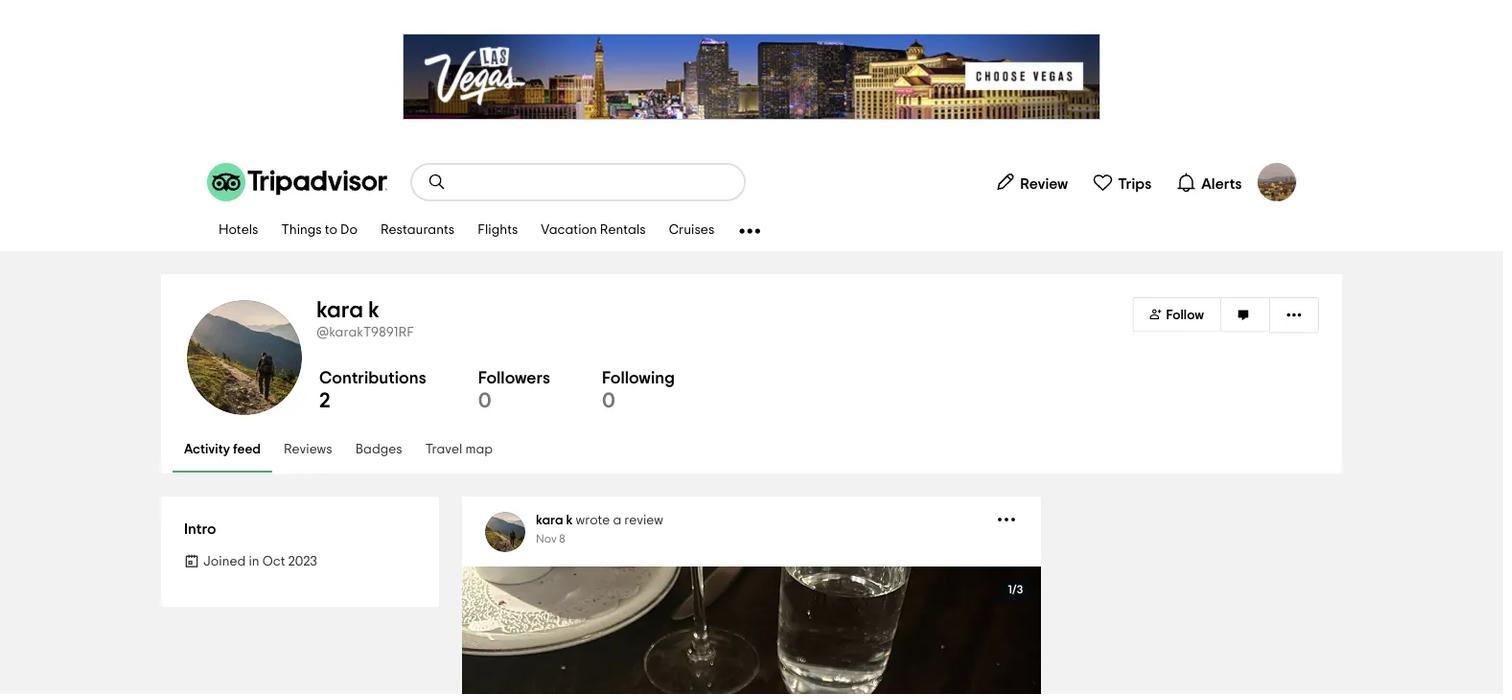 Task type: describe. For each thing, give the bounding box(es) containing it.
1
[[1009, 584, 1013, 596]]

travel map link
[[414, 429, 505, 473]]

badges
[[355, 444, 403, 457]]

advertisement region
[[403, 34, 1101, 120]]

cruises link
[[658, 211, 726, 251]]

kara for kara k karakt9891rf
[[317, 299, 364, 322]]

2 link
[[319, 390, 331, 411]]

0 for following 0
[[602, 390, 616, 411]]

reviews link
[[272, 429, 344, 473]]

cars
[[792, 273, 822, 287]]

restaurants link
[[369, 211, 466, 251]]

trips
[[1119, 176, 1152, 191]]

alerts
[[1202, 176, 1243, 191]]

wrote
[[576, 514, 610, 528]]

intro
[[184, 522, 216, 537]]

kara k link
[[536, 514, 573, 528]]

activity feed link
[[173, 429, 272, 473]]

review link
[[987, 163, 1077, 201]]

vacation rentals
[[541, 224, 646, 237]]

do
[[341, 224, 358, 237]]

flights
[[478, 224, 518, 237]]

in
[[249, 555, 260, 569]]

restaurants
[[381, 224, 455, 237]]

2
[[319, 390, 331, 411]]

travel map
[[426, 444, 493, 457]]

k for kara k karakt9891rf
[[368, 299, 380, 322]]

profile picture image
[[1258, 163, 1297, 201]]

a
[[613, 514, 622, 528]]

tripadvisor image
[[207, 163, 388, 201]]

kara for kara k wrote a review nov 8
[[536, 514, 564, 528]]

cruises
[[669, 224, 715, 237]]

travel
[[426, 444, 463, 457]]

following
[[602, 369, 675, 387]]

kara k wrote a review nov 8
[[536, 514, 664, 545]]

joined
[[203, 555, 246, 569]]

k for kara k wrote a review nov 8
[[566, 514, 573, 528]]

contributions 2
[[319, 369, 426, 411]]

badges link
[[344, 429, 414, 473]]

followers
[[478, 369, 551, 387]]

joined in oct 2023
[[203, 555, 317, 569]]

/
[[1013, 584, 1018, 596]]

followers 0
[[478, 369, 551, 411]]



Task type: vqa. For each thing, say whether or not it's contained in the screenshot.
the Smoking on the left of page
no



Task type: locate. For each thing, give the bounding box(es) containing it.
None search field
[[412, 165, 744, 200]]

0 vertical spatial k
[[368, 299, 380, 322]]

3
[[1018, 584, 1024, 596]]

rental
[[749, 273, 789, 287]]

k left the wrote
[[566, 514, 573, 528]]

follow button
[[1133, 297, 1221, 332]]

contributions
[[319, 369, 426, 387]]

vacation rentals link
[[530, 211, 658, 251]]

kara up nov 8 "link"
[[536, 514, 564, 528]]

rental cars link
[[726, 264, 879, 296]]

kara up karakt9891rf at the left
[[317, 299, 364, 322]]

follow
[[1167, 308, 1205, 322]]

1 horizontal spatial k
[[566, 514, 573, 528]]

kara
[[317, 299, 364, 322], [536, 514, 564, 528]]

following 0
[[602, 369, 675, 411]]

activity
[[184, 444, 230, 457]]

0
[[478, 390, 492, 411], [602, 390, 616, 411]]

k up karakt9891rf at the left
[[368, 299, 380, 322]]

2 0 from the left
[[602, 390, 616, 411]]

1 vertical spatial k
[[566, 514, 573, 528]]

to
[[325, 224, 338, 237]]

oct
[[262, 555, 285, 569]]

kara k karakt9891rf
[[317, 299, 414, 340]]

vacation
[[541, 224, 597, 237]]

trips link
[[1085, 163, 1160, 201]]

0 inside 'followers 0'
[[478, 390, 492, 411]]

0 horizontal spatial k
[[368, 299, 380, 322]]

karakt9891rf
[[329, 326, 414, 340]]

hotels
[[219, 224, 258, 237]]

2023
[[288, 555, 317, 569]]

search image
[[428, 173, 447, 192]]

kara inside kara k karakt9891rf
[[317, 299, 364, 322]]

flights link
[[466, 211, 530, 251]]

0 vertical spatial kara
[[317, 299, 364, 322]]

0 down followers at the bottom of the page
[[478, 390, 492, 411]]

kara inside the kara k wrote a review nov 8
[[536, 514, 564, 528]]

rental cars
[[749, 273, 822, 287]]

activity feed
[[184, 444, 261, 457]]

0 down following
[[602, 390, 616, 411]]

1 horizontal spatial 0
[[602, 390, 616, 411]]

1 horizontal spatial kara
[[536, 514, 564, 528]]

map
[[466, 444, 493, 457]]

feed
[[233, 444, 261, 457]]

1 / 3
[[1009, 584, 1024, 596]]

0 inside following 0
[[602, 390, 616, 411]]

nov
[[536, 533, 557, 545]]

k
[[368, 299, 380, 322], [566, 514, 573, 528]]

k inside the kara k wrote a review nov 8
[[566, 514, 573, 528]]

8
[[560, 533, 566, 545]]

review
[[1021, 176, 1069, 191]]

0 for followers 0
[[478, 390, 492, 411]]

reviews
[[284, 444, 332, 457]]

review
[[625, 514, 664, 528]]

things to do
[[281, 224, 358, 237]]

things to do link
[[270, 211, 369, 251]]

rentals
[[600, 224, 646, 237]]

k inside kara k karakt9891rf
[[368, 299, 380, 322]]

1 0 from the left
[[478, 390, 492, 411]]

alerts link
[[1168, 163, 1251, 201]]

nov 8 link
[[536, 533, 566, 545]]

0 horizontal spatial 0
[[478, 390, 492, 411]]

hotels link
[[207, 211, 270, 251]]

1 vertical spatial kara
[[536, 514, 564, 528]]

things
[[281, 224, 322, 237]]

0 horizontal spatial kara
[[317, 299, 364, 322]]



